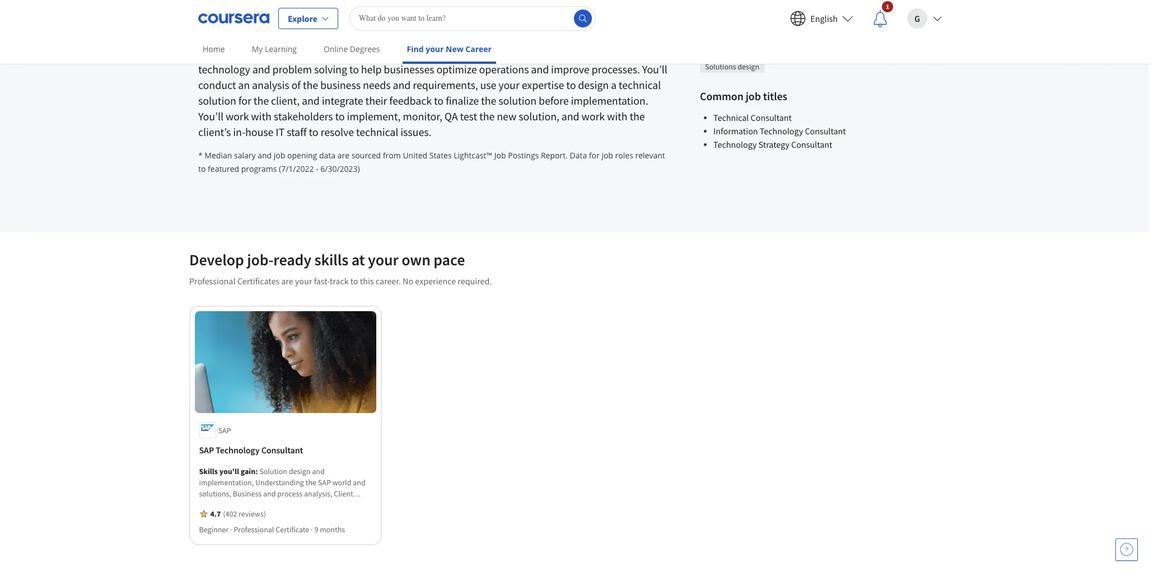 Task type: vqa. For each thing, say whether or not it's contained in the screenshot.
THE TO inside the 'process data from dirty to clean' link
no



Task type: locate. For each thing, give the bounding box(es) containing it.
2 horizontal spatial design
[[738, 62, 760, 72]]

1 horizontal spatial solution
[[499, 94, 537, 108]]

0 vertical spatial their
[[362, 46, 384, 60]]

united
[[403, 150, 427, 161]]

design up implementation.
[[578, 78, 609, 92]]

0 vertical spatial a
[[211, 31, 217, 45]]

budgeting
[[806, 11, 839, 21]]

processes,
[[461, 0, 531, 8]]

and inside * median salary and job opening data are sourced from united states lightcast™ job postings report. data for job roles relevant to featured programs (7/1/2022 - 6/30/2023)
[[258, 150, 272, 161]]

1 horizontal spatial with
[[425, 31, 446, 45]]

technology
[[219, 31, 271, 45], [596, 31, 648, 45], [198, 62, 250, 76]]

english button
[[782, 0, 863, 36]]

0 vertical spatial business
[[386, 46, 426, 60]]

guidance
[[490, 31, 532, 45]]

g
[[915, 13, 920, 24]]

technology,
[[563, 0, 642, 8]]

this right the technology,
[[645, 0, 670, 8]]

· down develop
[[230, 525, 232, 535]]

expertise
[[522, 78, 564, 92]]

9
[[315, 525, 319, 535]]

the inside solution design and implementation, understanding the sap world and solutions, business and process analysis, client engagement and communication, how to launch and develop your sap career
[[306, 478, 317, 488]]

resolve
[[321, 125, 354, 139]]

0 vertical spatial it
[[198, 46, 207, 60]]

(402
[[223, 509, 237, 519]]

1 horizontal spatial are
[[338, 150, 350, 161]]

1 vertical spatial strategic
[[448, 31, 488, 45]]

0 horizontal spatial help
[[286, 46, 307, 60]]

0 horizontal spatial it
[[198, 46, 207, 60]]

solution down conduct
[[198, 94, 236, 108]]

is
[[228, 8, 238, 28]]

implement,
[[347, 109, 401, 123]]

information down "technical"
[[714, 125, 758, 137]]

design
[[738, 62, 760, 72], [578, 78, 609, 92], [289, 467, 311, 477]]

design right solutions
[[738, 62, 760, 72]]

:
[[256, 467, 258, 477]]

6/30/2023)
[[320, 164, 360, 174]]

staff
[[287, 125, 307, 139]]

1 vertical spatial a
[[611, 78, 617, 92]]

for down an in the left top of the page
[[238, 94, 251, 108]]

0 vertical spatial design
[[738, 62, 760, 72]]

0 vertical spatial you'll
[[480, 46, 505, 60]]

it
[[198, 46, 207, 60], [276, 125, 285, 139]]

certificate
[[276, 525, 310, 535]]

0 horizontal spatial are
[[281, 276, 293, 287]]

a down processes.
[[611, 78, 617, 92]]

work up in-
[[226, 109, 249, 123]]

before
[[539, 94, 569, 108]]

with down implementation.
[[607, 109, 628, 123]]

the right finalize
[[481, 94, 496, 108]]

business up integrate
[[320, 78, 361, 92]]

-
[[316, 164, 318, 174]]

clients
[[393, 31, 423, 45]]

job left roles
[[602, 150, 613, 161]]

1 vertical spatial information
[[714, 125, 758, 137]]

for
[[241, 8, 261, 28], [611, 46, 624, 60], [238, 94, 251, 108], [589, 150, 600, 161]]

job left titles
[[746, 89, 761, 103]]

my
[[252, 44, 263, 54]]

2 work from the left
[[582, 109, 605, 123]]

0 horizontal spatial ·
[[230, 525, 232, 535]]

to right staff
[[309, 125, 318, 139]]

0 horizontal spatial this
[[360, 276, 374, 287]]

use down operations
[[480, 78, 496, 92]]

1 horizontal spatial ·
[[311, 525, 313, 535]]

the up analysis,
[[306, 478, 317, 488]]

1 horizontal spatial strategic
[[448, 31, 488, 45]]

strategic
[[266, 0, 323, 8], [448, 31, 488, 45]]

sap up beginner · professional certificate · 9 months
[[258, 512, 271, 522]]

client,
[[271, 94, 300, 108]]

integrate
[[322, 94, 363, 108]]

0 horizontal spatial strategic
[[266, 0, 323, 8]]

1 horizontal spatial you'll
[[480, 46, 505, 60]]

your
[[426, 44, 444, 54], [550, 46, 571, 60], [499, 78, 520, 92], [368, 250, 399, 270], [295, 276, 312, 287], [242, 512, 256, 522]]

0 vertical spatial use
[[566, 31, 582, 45]]

professional down reviews)
[[234, 525, 274, 535]]

technology up processes.
[[596, 31, 648, 45]]

0 horizontal spatial design
[[289, 467, 311, 477]]

you'll up operations
[[480, 46, 505, 60]]

1 · from the left
[[230, 525, 232, 535]]

consultant,
[[273, 31, 325, 45]]

my learning link
[[247, 36, 301, 62]]

the right test
[[479, 109, 495, 123]]

solving
[[314, 62, 347, 76]]

technical
[[714, 112, 749, 123]]

help up needs
[[361, 62, 382, 76]]

technical down processes.
[[619, 78, 661, 92]]

2 horizontal spatial you'll
[[642, 62, 668, 76]]

professional down develop
[[189, 276, 236, 287]]

1
[[886, 2, 889, 10]]

· left 9
[[311, 525, 313, 535]]

1 vertical spatial are
[[281, 276, 293, 287]]

job up (7/1/2022 on the top left of the page
[[274, 150, 285, 161]]

2 vertical spatial you'll
[[198, 109, 223, 123]]

0 vertical spatial are
[[338, 150, 350, 161]]

1 vertical spatial business
[[320, 78, 361, 92]]

technical
[[619, 78, 661, 92], [356, 125, 398, 139]]

1 vertical spatial use
[[480, 78, 496, 92]]

solution design and implementation, understanding the sap world and solutions, business and process analysis, client engagement and communication, how to launch and develop your sap career
[[199, 467, 366, 522]]

business down clients
[[386, 46, 426, 60]]

it left staff
[[276, 125, 285, 139]]

1 horizontal spatial business
[[386, 46, 426, 60]]

strategic up explore
[[266, 0, 323, 8]]

0 vertical spatial this
[[645, 0, 670, 8]]

are
[[338, 150, 350, 161], [281, 276, 293, 287]]

1 vertical spatial it
[[276, 125, 285, 139]]

career
[[466, 44, 492, 54]]

technology down "technical"
[[714, 139, 757, 150]]

None search field
[[349, 6, 596, 31]]

common
[[700, 89, 744, 103]]

information down english
[[788, 28, 827, 38]]

are up 6/30/2023)
[[338, 150, 350, 161]]

sap up analysis,
[[318, 478, 331, 488]]

to right track
[[350, 276, 358, 287]]

1 horizontal spatial this
[[645, 0, 670, 8]]

to down improve
[[566, 78, 576, 92]]

use
[[566, 31, 582, 45], [480, 78, 496, 92]]

for right data
[[589, 150, 600, 161]]

you'll up 'client's'
[[198, 109, 223, 123]]

technology up you'll
[[216, 445, 260, 456]]

help
[[286, 46, 307, 60], [361, 62, 382, 76]]

the
[[549, 31, 564, 45], [303, 78, 318, 92], [254, 94, 269, 108], [481, 94, 496, 108], [479, 109, 495, 123], [630, 109, 645, 123], [306, 478, 317, 488]]

your up career.
[[368, 250, 399, 270]]

administrative
[[705, 11, 753, 21]]

1 horizontal spatial of
[[584, 31, 594, 45]]

design up understanding at the left bottom of the page
[[289, 467, 311, 477]]

2 · from the left
[[311, 525, 313, 535]]

their down the provide
[[362, 46, 384, 60]]

with right find
[[425, 31, 446, 45]]

with up house
[[251, 109, 272, 123]]

technology up strategy
[[760, 125, 803, 137]]

you'll right processes.
[[642, 62, 668, 76]]

2 solution from the left
[[499, 94, 537, 108]]

1 vertical spatial design
[[578, 78, 609, 92]]

0 horizontal spatial solution
[[198, 94, 236, 108]]

their down needs
[[365, 94, 387, 108]]

1 horizontal spatial it
[[276, 125, 285, 139]]

1 horizontal spatial design
[[578, 78, 609, 92]]

strategic down 'what do you want to learn?' "text box"
[[448, 31, 488, 45]]

processes.
[[592, 62, 640, 76]]

your down operations
[[499, 78, 520, 92]]

g button
[[898, 0, 951, 36]]

to down *
[[198, 164, 206, 174]]

requirements,
[[413, 78, 478, 92]]

0 vertical spatial technical
[[619, 78, 661, 92]]

2 vertical spatial design
[[289, 467, 311, 477]]

the down analysis
[[254, 94, 269, 108]]

design inside solution design and implementation, understanding the sap world and solutions, business and process analysis, client engagement and communication, how to launch and develop your sap career
[[289, 467, 311, 477]]

0 horizontal spatial job
[[274, 150, 285, 161]]

to right how
[[328, 500, 335, 510]]

1 horizontal spatial work
[[582, 109, 605, 123]]

business
[[386, 46, 426, 60], [320, 78, 361, 92]]

common job titles
[[700, 89, 788, 103]]

it down as
[[198, 46, 207, 60]]

strategy
[[759, 139, 790, 150]]

0 horizontal spatial work
[[226, 109, 249, 123]]

with
[[425, 31, 446, 45], [251, 109, 272, 123], [607, 109, 628, 123]]

sap up skills
[[199, 445, 214, 456]]

of down 'problem'
[[291, 78, 301, 92]]

your left fast-
[[295, 276, 312, 287]]

sap inside 'link'
[[199, 445, 214, 456]]

communication,
[[256, 500, 310, 510]]

0 vertical spatial strategic
[[266, 0, 323, 8]]

sap up sap technology consultant
[[218, 426, 231, 436]]

0 vertical spatial information
[[788, 28, 827, 38]]

1 vertical spatial this
[[360, 276, 374, 287]]

1 horizontal spatial help
[[361, 62, 382, 76]]

of
[[584, 31, 594, 45], [291, 78, 301, 92]]

of up passion
[[584, 31, 594, 45]]

solution up "new"
[[499, 94, 537, 108]]

ready
[[274, 250, 311, 270]]

0 horizontal spatial technical
[[356, 125, 398, 139]]

(it)
[[868, 28, 879, 38]]

find your new career link
[[402, 36, 496, 64]]

work down implementation.
[[582, 109, 605, 123]]

a right as
[[211, 31, 217, 45]]

your right (402
[[242, 512, 256, 522]]

technical consultant information technology consultant technology strategy consultant
[[714, 112, 846, 150]]

job
[[494, 150, 506, 161]]

design for solution design and implementation, understanding the sap world and solutions, business and process analysis, client engagement and communication, how to launch and develop your sap career
[[289, 467, 311, 477]]

postings
[[508, 150, 539, 161]]

0 vertical spatial professional
[[189, 276, 236, 287]]

1 vertical spatial technical
[[356, 125, 398, 139]]

career
[[272, 512, 293, 522]]

technology inside 'link'
[[216, 445, 260, 456]]

this left career.
[[360, 276, 374, 287]]

to down integrate
[[335, 109, 345, 123]]

finalize
[[446, 94, 479, 108]]

use up passion
[[566, 31, 582, 45]]

to inside * median salary and job opening data are sourced from united states lightcast™ job postings report. data for job roles relevant to featured programs (7/1/2022 - 6/30/2023)
[[198, 164, 206, 174]]

help down "consultant,"
[[286, 46, 307, 60]]

if
[[198, 0, 208, 8]]

house
[[245, 125, 274, 139]]

0 horizontal spatial information
[[714, 125, 758, 137]]

median
[[205, 150, 232, 161]]

your right find
[[426, 44, 444, 54]]

are inside develop job-ready skills at your own pace professional certificates are your fast-track to this career. no experience required.
[[281, 276, 293, 287]]

technology up conduct
[[198, 62, 250, 76]]

1 vertical spatial of
[[291, 78, 301, 92]]

technical down implement,
[[356, 125, 398, 139]]

1 horizontal spatial a
[[611, 78, 617, 92]]

are down ready
[[281, 276, 293, 287]]

solution,
[[519, 109, 559, 123]]

lightcast™
[[454, 150, 492, 161]]



Task type: describe. For each thing, give the bounding box(es) containing it.
design inside if you like strategic thinking, improving processes, and technology, this role is for you. as a technology consultant, you'll provide clients with strategic guidance on the use of technology and it infrastructure to help them meet their business objectives. you'll combine your passion for technology and problem solving to help businesses optimize operations and improve processes. you'll conduct an analysis of the business needs and requirements, use your expertise to design a technical solution for the client, and integrate their feedback to finalize the solution before implementation. you'll work with stakeholders to implement, monitor, qa test the new solution, and work with the client's in-house it staff to resolve technical issues.
[[578, 78, 609, 92]]

career.
[[376, 276, 401, 287]]

1 vertical spatial you'll
[[642, 62, 668, 76]]

passion
[[573, 46, 609, 60]]

for right is
[[241, 8, 261, 28]]

0 horizontal spatial business
[[320, 78, 361, 92]]

for up processes.
[[611, 46, 624, 60]]

engagement
[[199, 500, 240, 510]]

role
[[198, 8, 225, 28]]

roles
[[615, 150, 633, 161]]

consultant inside 'link'
[[262, 445, 303, 456]]

help center image
[[1120, 543, 1134, 557]]

titles
[[763, 89, 788, 103]]

required.
[[458, 276, 492, 287]]

no
[[403, 276, 413, 287]]

feedback
[[389, 94, 432, 108]]

skills you'll gain :
[[199, 467, 260, 477]]

develop job-ready skills at your own pace professional certificates are your fast-track to this career. no experience required.
[[189, 250, 492, 287]]

you'll
[[328, 31, 353, 45]]

an
[[238, 78, 250, 92]]

0 horizontal spatial with
[[251, 109, 272, 123]]

qa
[[445, 109, 458, 123]]

own
[[402, 250, 431, 270]]

new
[[446, 44, 464, 54]]

salary
[[234, 150, 256, 161]]

1 horizontal spatial use
[[566, 31, 582, 45]]

solutions
[[705, 62, 736, 72]]

to inside develop job-ready skills at your own pace professional certificates are your fast-track to this career. no experience required.
[[350, 276, 358, 287]]

optimize
[[437, 62, 477, 76]]

needs
[[363, 78, 391, 92]]

0 vertical spatial help
[[286, 46, 307, 60]]

1 vertical spatial help
[[361, 62, 382, 76]]

months
[[320, 525, 345, 535]]

improving
[[390, 0, 458, 8]]

What do you want to learn? text field
[[349, 6, 596, 31]]

sap technology consultant link
[[199, 444, 372, 457]]

sourced
[[352, 150, 381, 161]]

0 vertical spatial of
[[584, 31, 594, 45]]

skills
[[314, 250, 348, 270]]

coursera image
[[198, 9, 269, 27]]

operations
[[479, 62, 529, 76]]

develop
[[189, 250, 244, 270]]

business
[[233, 489, 262, 499]]

to down meet
[[349, 62, 359, 76]]

thinking,
[[326, 0, 387, 8]]

home link
[[198, 36, 229, 62]]

administrative procedures
[[705, 11, 791, 21]]

this inside if you like strategic thinking, improving processes, and technology, this role is for you. as a technology consultant, you'll provide clients with strategic guidance on the use of technology and it infrastructure to help them meet their business objectives. you'll combine your passion for technology and problem solving to help businesses optimize operations and improve processes. you'll conduct an analysis of the business needs and requirements, use your expertise to design a technical solution for the client, and integrate their feedback to finalize the solution before implementation. you'll work with stakeholders to implement, monitor, qa test the new solution, and work with the client's in-house it staff to resolve technical issues.
[[645, 0, 670, 8]]

implementation.
[[571, 94, 648, 108]]

my learning
[[252, 44, 297, 54]]

learning
[[265, 44, 297, 54]]

conduct
[[198, 78, 236, 92]]

at
[[352, 250, 365, 270]]

the down 'problem'
[[303, 78, 318, 92]]

as
[[198, 31, 209, 45]]

*
[[198, 150, 203, 161]]

featured
[[208, 164, 239, 174]]

fast-
[[314, 276, 330, 287]]

test
[[460, 109, 477, 123]]

degrees
[[350, 44, 380, 54]]

programs
[[241, 164, 277, 174]]

to down requirements,
[[434, 94, 444, 108]]

you'll
[[220, 467, 239, 477]]

technology up infrastructure
[[219, 31, 271, 45]]

0 horizontal spatial use
[[480, 78, 496, 92]]

states
[[429, 150, 452, 161]]

explore
[[288, 13, 317, 24]]

how
[[311, 500, 326, 510]]

the down implementation.
[[630, 109, 645, 123]]

0 horizontal spatial you'll
[[198, 109, 223, 123]]

implementation,
[[199, 478, 254, 488]]

objectives.
[[428, 46, 478, 60]]

4.7 (402 reviews)
[[211, 509, 266, 519]]

2 horizontal spatial with
[[607, 109, 628, 123]]

1 vertical spatial their
[[365, 94, 387, 108]]

you.
[[264, 8, 293, 28]]

your inside solution design and implementation, understanding the sap world and solutions, business and process analysis, client engagement and communication, how to launch and develop your sap career
[[242, 512, 256, 522]]

provide
[[355, 31, 391, 45]]

1 button
[[863, 0, 898, 36]]

gain
[[241, 467, 256, 477]]

2 horizontal spatial job
[[746, 89, 761, 103]]

technology left (it) on the right top of the page
[[829, 28, 867, 38]]

for inside * median salary and job opening data are sourced from united states lightcast™ job postings report. data for job roles relevant to featured programs (7/1/2022 - 6/30/2023)
[[589, 150, 600, 161]]

to inside solution design and implementation, understanding the sap world and solutions, business and process analysis, client engagement and communication, how to launch and develop your sap career
[[328, 500, 335, 510]]

information technology (it)
[[788, 28, 879, 38]]

data
[[319, 150, 336, 161]]

0 horizontal spatial of
[[291, 78, 301, 92]]

this inside develop job-ready skills at your own pace professional certificates are your fast-track to this career. no experience required.
[[360, 276, 374, 287]]

procedures
[[754, 11, 791, 21]]

1 vertical spatial professional
[[234, 525, 274, 535]]

1 horizontal spatial job
[[602, 150, 613, 161]]

in-
[[233, 125, 245, 139]]

find
[[407, 44, 424, 54]]

information inside the technical consultant information technology consultant technology strategy consultant
[[714, 125, 758, 137]]

to up 'problem'
[[275, 46, 284, 60]]

your up improve
[[550, 46, 571, 60]]

job-
[[247, 250, 274, 270]]

1 work from the left
[[226, 109, 249, 123]]

stakeholders
[[274, 109, 333, 123]]

relevant
[[635, 150, 665, 161]]

the right on
[[549, 31, 564, 45]]

1 horizontal spatial technical
[[619, 78, 661, 92]]

1 horizontal spatial information
[[788, 28, 827, 38]]

process
[[278, 489, 303, 499]]

are inside * median salary and job opening data are sourced from united states lightcast™ job postings report. data for job roles relevant to featured programs (7/1/2022 - 6/30/2023)
[[338, 150, 350, 161]]

from
[[383, 150, 401, 161]]

monitor,
[[403, 109, 442, 123]]

data
[[570, 150, 587, 161]]

improve
[[551, 62, 590, 76]]

them
[[309, 46, 334, 60]]

explore button
[[278, 8, 338, 29]]

solution
[[260, 467, 288, 477]]

analysis,
[[304, 489, 333, 499]]

professional inside develop job-ready skills at your own pace professional certificates are your fast-track to this career. no experience required.
[[189, 276, 236, 287]]

design for solutions design
[[738, 62, 760, 72]]

beginner · professional certificate · 9 months
[[199, 525, 345, 535]]

understanding
[[256, 478, 304, 488]]

report.
[[541, 150, 568, 161]]

beginner
[[199, 525, 229, 535]]

0 horizontal spatial a
[[211, 31, 217, 45]]

4.7
[[211, 509, 221, 519]]

online degrees
[[324, 44, 380, 54]]

1 solution from the left
[[198, 94, 236, 108]]

on
[[534, 31, 546, 45]]

you
[[211, 0, 235, 8]]

opening
[[287, 150, 317, 161]]



